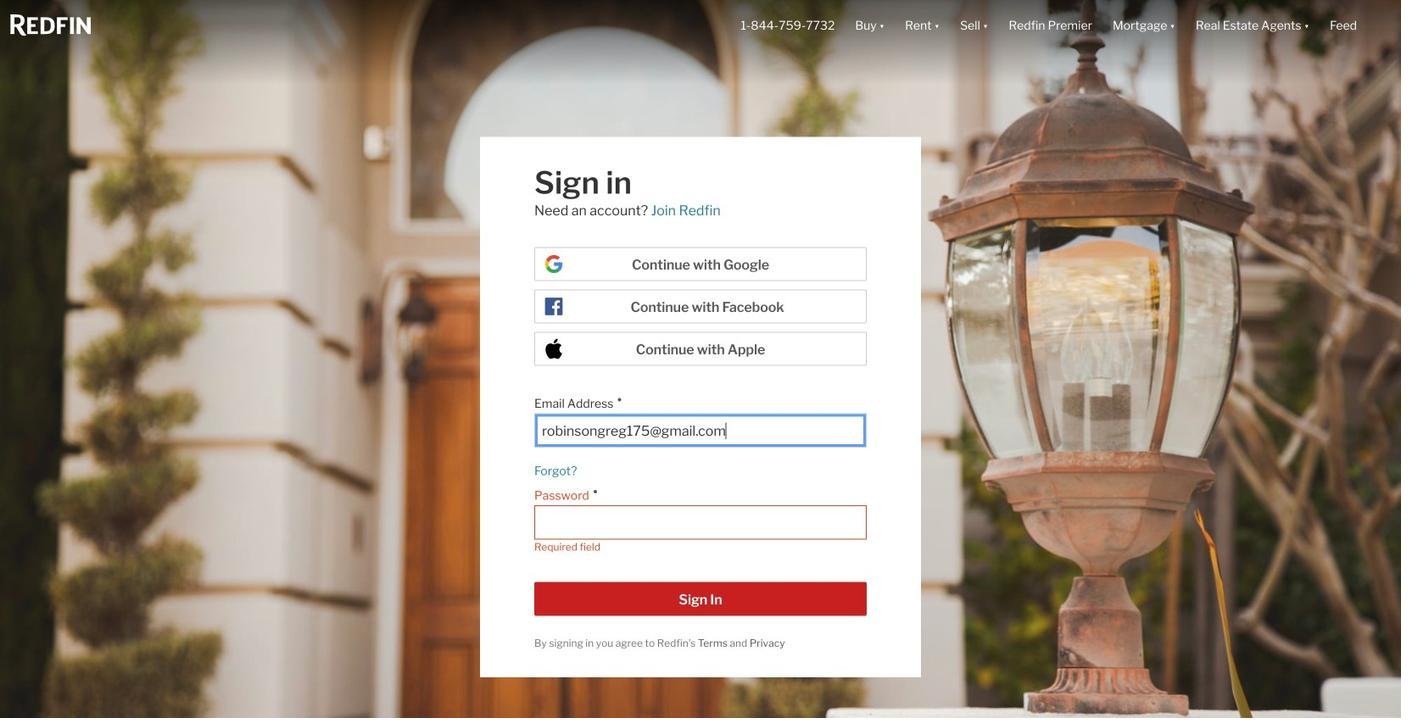 Task type: locate. For each thing, give the bounding box(es) containing it.
Email Address text field
[[542, 423, 859, 439]]

password. required field. element
[[534, 480, 858, 506]]



Task type: describe. For each thing, give the bounding box(es) containing it.
email address. required field. element
[[534, 388, 858, 414]]

Password password field
[[542, 515, 859, 532]]



Task type: vqa. For each thing, say whether or not it's contained in the screenshot.
Email Address Text Field
yes



